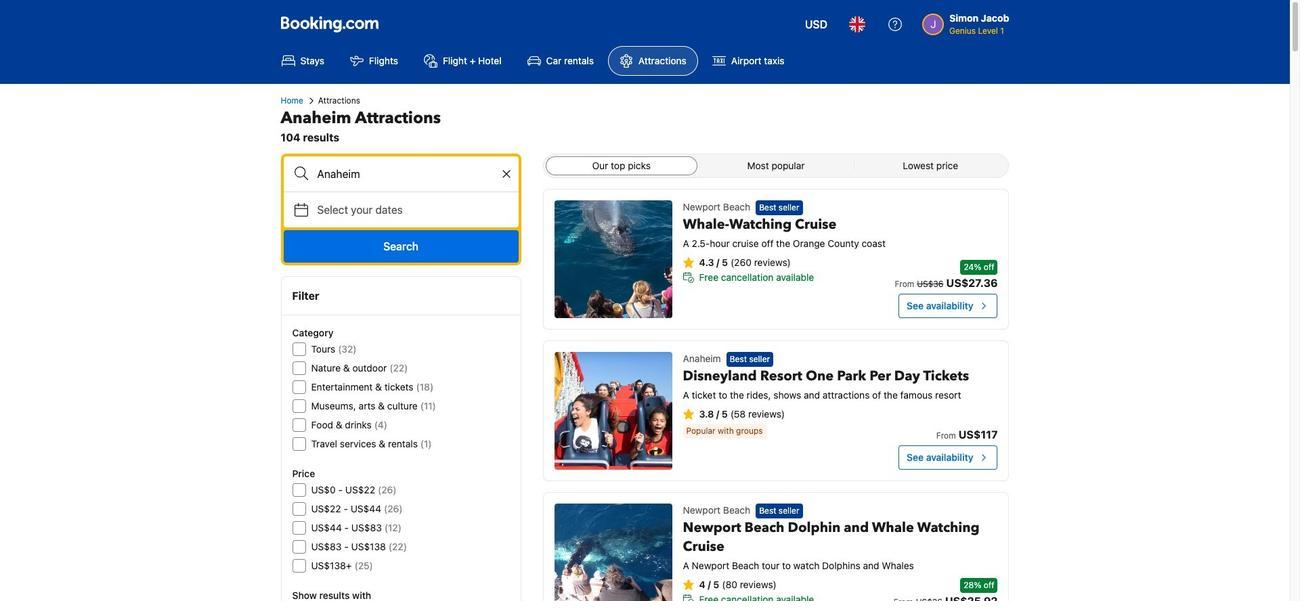 Task type: describe. For each thing, give the bounding box(es) containing it.
booking.com image
[[281, 16, 378, 33]]

newport beach dolphin and whale watching cruise image
[[554, 504, 672, 601]]



Task type: locate. For each thing, give the bounding box(es) containing it.
disneyland resort one park per day tickets image
[[554, 352, 672, 470]]

Where are you going? search field
[[283, 156, 518, 192]]

whale-watching cruise image
[[554, 200, 672, 318]]

your account menu simon jacob genius level 1 element
[[922, 6, 1015, 37]]



Task type: vqa. For each thing, say whether or not it's contained in the screenshot.
Phone (mobile number preferred) Phone Field
no



